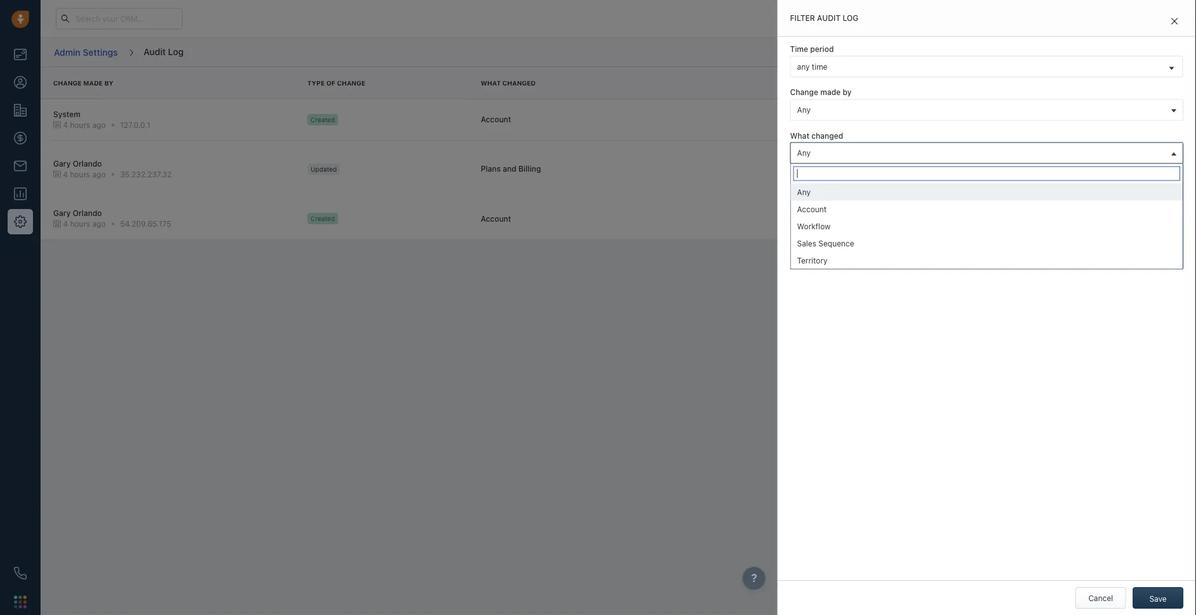Task type: vqa. For each thing, say whether or not it's contained in the screenshot.
Account for 54.209.65.175
yes



Task type: locate. For each thing, give the bounding box(es) containing it.
1 hours from the top
[[70, 121, 90, 129]]

ago left the 54.209.65.175
[[92, 220, 106, 229]]

2 vertical spatial 4 hours ago
[[63, 220, 106, 229]]

created for 127.0.0.1
[[311, 116, 335, 123]]

1 gary orlando from the top
[[53, 159, 102, 168]]

1 horizontal spatial audit
[[818, 14, 841, 23]]

0 horizontal spatial filter
[[791, 14, 816, 23]]

ago left 127.0.0.1
[[92, 121, 106, 129]]

0 vertical spatial audit
[[818, 14, 841, 23]]

0 horizontal spatial changed
[[503, 79, 536, 87]]

change made by
[[791, 88, 852, 97]]

filter button
[[1133, 42, 1184, 63]]

1 4 hours ago from the top
[[63, 121, 106, 129]]

gary for 35.232.237.32
[[53, 159, 71, 168]]

admin settings
[[54, 47, 118, 57]]

3 hours from the top
[[70, 220, 90, 229]]

dialog containing filter audit log
[[778, 0, 1197, 616]]

4 hours ago left 35.232.237.32 on the top left of page
[[63, 170, 106, 179]]

4
[[63, 121, 68, 129], [63, 170, 68, 179], [63, 220, 68, 229]]

127.0.0.1
[[120, 121, 150, 129]]

1 vertical spatial any
[[798, 148, 811, 157]]

1 gary from the top
[[53, 159, 71, 168]]

1 vertical spatial 4 hours ago
[[63, 170, 106, 179]]

sales right the
[[952, 112, 971, 121]]

filter inside button
[[1155, 48, 1173, 57]]

workflow
[[798, 222, 831, 231]]

sales sequence option
[[791, 235, 1184, 252]]

1 vertical spatial ago
[[92, 170, 106, 179]]

changed inside "added subscription currency usd changed billing cycle from monthly to annual"
[[855, 173, 887, 182]]

1 horizontal spatial what
[[791, 131, 810, 140]]

save
[[1150, 595, 1167, 604]]

2 4 from the top
[[63, 170, 68, 179]]

2 vertical spatial any
[[798, 188, 811, 197]]

subscription
[[880, 162, 925, 171]]

2 hours from the top
[[70, 170, 90, 179]]

2 vertical spatial hours
[[70, 220, 90, 229]]

changed
[[503, 79, 536, 87], [855, 173, 887, 182]]

0 vertical spatial 4 hours ago
[[63, 121, 106, 129]]

ends
[[882, 14, 898, 23]]

change left made
[[53, 79, 82, 87]]

hours
[[70, 121, 90, 129], [70, 170, 90, 179], [70, 220, 90, 229]]

0 vertical spatial 4
[[63, 121, 68, 129]]

created down type
[[311, 116, 335, 123]]

4 hours ago for 54.209.65.175
[[63, 220, 106, 229]]

gary orlando for 35.232.237.32
[[53, 159, 102, 168]]

2 horizontal spatial change
[[791, 88, 819, 97]]

4 hours ago
[[63, 121, 106, 129], [63, 170, 106, 179], [63, 220, 106, 229]]

account
[[481, 115, 511, 124], [798, 205, 827, 214], [481, 214, 511, 223]]

1 orlando from the top
[[73, 159, 102, 168]]

audit down search your crm... text box
[[144, 46, 166, 57]]

0 vertical spatial account
[[481, 115, 511, 124]]

0 vertical spatial ago
[[92, 121, 106, 129]]

change
[[53, 79, 82, 87], [337, 79, 366, 87], [791, 88, 819, 97]]

2 gary orlando from the top
[[53, 209, 102, 218]]

dialog
[[778, 0, 1197, 616]]

sequence
[[819, 239, 855, 248]]

1 horizontal spatial changed
[[855, 173, 887, 182]]

sales
[[952, 112, 971, 121], [798, 239, 817, 248]]

hours for 54.209.65.175
[[70, 220, 90, 229]]

1 vertical spatial filter
[[1155, 48, 1173, 57]]

0 vertical spatial any
[[798, 105, 811, 114]]

any
[[798, 105, 811, 114], [798, 148, 811, 157], [798, 188, 811, 197]]

updated
[[311, 166, 337, 173]]

added
[[855, 162, 878, 171]]

ago
[[92, 121, 106, 129], [92, 170, 106, 179], [92, 220, 106, 229]]

1 vertical spatial gary
[[53, 209, 71, 218]]

any option
[[791, 184, 1184, 201]]

audit
[[818, 14, 841, 23], [144, 46, 166, 57]]

cancel
[[1089, 594, 1114, 603]]

0 horizontal spatial audit
[[144, 46, 166, 57]]

type
[[308, 79, 325, 87]]

0 vertical spatial orlando
[[73, 159, 102, 168]]

1 vertical spatial gary orlando
[[53, 209, 102, 218]]

1 vertical spatial changed
[[855, 173, 887, 182]]

account up workflow
[[798, 205, 827, 214]]

filter
[[791, 14, 816, 23], [1155, 48, 1173, 57]]

log
[[843, 14, 859, 23], [168, 46, 184, 57]]

account down what changed
[[481, 115, 511, 124]]

0 vertical spatial gary
[[53, 159, 71, 168]]

billing
[[889, 173, 911, 182]]

1 4 from the top
[[63, 121, 68, 129]]

trial
[[867, 14, 880, 23]]

what
[[481, 79, 501, 87], [791, 131, 810, 140]]

days
[[918, 14, 933, 23]]

in
[[900, 14, 906, 23]]

freshworks switcher image
[[14, 596, 27, 609]]

save button
[[1133, 588, 1184, 610]]

account for 127.0.0.1
[[481, 115, 511, 124]]

filter inside dialog
[[791, 14, 816, 23]]

1 horizontal spatial sales
[[952, 112, 971, 121]]

audit left your
[[818, 14, 841, 23]]

1 horizontal spatial log
[[843, 14, 859, 23]]

annual
[[993, 173, 1017, 182]]

gary
[[53, 159, 71, 168], [53, 209, 71, 218]]

plan,
[[1012, 112, 1030, 121]]

0 vertical spatial filter
[[791, 14, 816, 23]]

1 vertical spatial audit
[[144, 46, 166, 57]]

account option
[[791, 201, 1184, 218]]

created down the updated
[[311, 215, 335, 222]]

change down the any
[[791, 88, 819, 97]]

None search field
[[794, 166, 1181, 181]]

territory
[[798, 256, 828, 265]]

any inside dropdown button
[[798, 148, 811, 157]]

hours for 35.232.237.32
[[70, 170, 90, 179]]

created left an
[[855, 112, 883, 121]]

any for any dropdown button
[[798, 148, 811, 157]]

2 orlando from the top
[[73, 209, 102, 218]]

1 vertical spatial account
[[798, 205, 827, 214]]

3 ago from the top
[[92, 220, 106, 229]]

any
[[798, 62, 810, 71]]

to
[[983, 173, 991, 182]]

1 vertical spatial hours
[[70, 170, 90, 179]]

list box
[[791, 184, 1184, 269]]

0 vertical spatial sales
[[952, 112, 971, 121]]

2 any from the top
[[798, 148, 811, 157]]

any up workflow
[[798, 188, 811, 197]]

2 gary from the top
[[53, 209, 71, 218]]

54.209.65.175
[[120, 220, 171, 229]]

4 for 127.0.0.1
[[63, 121, 68, 129]]

list box containing any
[[791, 184, 1184, 269]]

0 vertical spatial log
[[843, 14, 859, 23]]

what inside dialog
[[791, 131, 810, 140]]

ago left 35.232.237.32 on the top left of page
[[92, 170, 106, 179]]

orlando
[[73, 159, 102, 168], [73, 209, 102, 218]]

1 vertical spatial 4
[[63, 170, 68, 179]]

any for any button
[[798, 105, 811, 114]]

created an account on the sales enterprise plan, for orlandogary85@gmail.com
[[855, 112, 1140, 121]]

cycle
[[913, 173, 931, 182]]

2 vertical spatial account
[[481, 214, 511, 223]]

1 ago from the top
[[92, 121, 106, 129]]

4 hours ago down system
[[63, 121, 106, 129]]

0 horizontal spatial change
[[53, 79, 82, 87]]

any down what changed
[[798, 148, 811, 157]]

2 vertical spatial ago
[[92, 220, 106, 229]]

change right of
[[337, 79, 366, 87]]

any inside button
[[798, 105, 811, 114]]

any time
[[798, 62, 828, 71]]

gary orlando
[[53, 159, 102, 168], [53, 209, 102, 218]]

4 for 54.209.65.175
[[63, 220, 68, 229]]

your trial ends in 21 days
[[850, 14, 933, 23]]

account
[[896, 112, 925, 121]]

made
[[83, 79, 103, 87]]

1 vertical spatial orlando
[[73, 209, 102, 218]]

0 vertical spatial gary orlando
[[53, 159, 102, 168]]

2 vertical spatial 4
[[63, 220, 68, 229]]

what changed
[[791, 131, 844, 140]]

0 vertical spatial what
[[481, 79, 501, 87]]

sales up territory
[[798, 239, 817, 248]]

any down change made by
[[798, 105, 811, 114]]

0 vertical spatial hours
[[70, 121, 90, 129]]

usd
[[961, 162, 976, 171]]

system
[[53, 110, 81, 119]]

plans
[[481, 165, 501, 174]]

made
[[821, 88, 841, 97]]

0 horizontal spatial log
[[168, 46, 184, 57]]

from
[[934, 173, 950, 182]]

35.232.237.32
[[120, 170, 172, 179]]

0 horizontal spatial what
[[481, 79, 501, 87]]

0 horizontal spatial sales
[[798, 239, 817, 248]]

2 ago from the top
[[92, 170, 106, 179]]

3 4 hours ago from the top
[[63, 220, 106, 229]]

3 4 from the top
[[63, 220, 68, 229]]

created
[[855, 112, 883, 121], [311, 116, 335, 123], [311, 215, 335, 222]]

4 hours ago left the 54.209.65.175
[[63, 220, 106, 229]]

for
[[1032, 112, 1042, 121]]

2 4 hours ago from the top
[[63, 170, 106, 179]]

1 vertical spatial sales
[[798, 239, 817, 248]]

1 vertical spatial what
[[791, 131, 810, 140]]

by
[[843, 88, 852, 97]]

your
[[850, 14, 865, 23]]

3 any from the top
[[798, 188, 811, 197]]

1 any from the top
[[798, 105, 811, 114]]

monthly
[[952, 173, 981, 182]]

plans and billing
[[481, 165, 541, 174]]

1 horizontal spatial filter
[[1155, 48, 1173, 57]]

account down plans
[[481, 214, 511, 223]]



Task type: describe. For each thing, give the bounding box(es) containing it.
change for change made by
[[53, 79, 82, 87]]

ago for 54.209.65.175
[[92, 220, 106, 229]]

sales sequence
[[798, 239, 855, 248]]

any button
[[791, 99, 1184, 121]]

and
[[503, 165, 517, 174]]

added subscription currency usd changed billing cycle from monthly to annual
[[855, 162, 1017, 182]]

4 hours ago for 35.232.237.32
[[63, 170, 106, 179]]

account inside option
[[798, 205, 827, 214]]

orlando for 54.209.65.175
[[73, 209, 102, 218]]

an
[[885, 112, 894, 121]]

0 vertical spatial changed
[[503, 79, 536, 87]]

Search your CRM... text field
[[56, 8, 183, 29]]

created for 54.209.65.175
[[311, 215, 335, 222]]

what for what changed
[[481, 79, 501, 87]]

billing
[[519, 165, 541, 174]]

workflow option
[[791, 218, 1184, 235]]

on
[[927, 112, 936, 121]]

orlando for 35.232.237.32
[[73, 159, 102, 168]]

log inside dialog
[[843, 14, 859, 23]]

admin
[[54, 47, 81, 57]]

4 hours ago for 127.0.0.1
[[63, 121, 106, 129]]

any inside option
[[798, 188, 811, 197]]

gary for 54.209.65.175
[[53, 209, 71, 218]]

by
[[104, 79, 113, 87]]

enterprise
[[974, 112, 1010, 121]]

change for change made by
[[791, 88, 819, 97]]

cancel button
[[1076, 588, 1127, 610]]

what changed
[[481, 79, 536, 87]]

time period
[[791, 45, 834, 54]]

filter for filter audit log
[[791, 14, 816, 23]]

1 vertical spatial log
[[168, 46, 184, 57]]

21
[[908, 14, 916, 23]]

orlandogary85@gmail.com
[[1044, 112, 1140, 121]]

gary orlando for 54.209.65.175
[[53, 209, 102, 218]]

phone element
[[8, 561, 33, 587]]

audit log
[[144, 46, 184, 57]]

territory option
[[791, 252, 1184, 269]]

of
[[327, 79, 335, 87]]

type of change
[[308, 79, 366, 87]]

change made by
[[53, 79, 113, 87]]

period
[[811, 45, 834, 54]]

phone image
[[14, 568, 27, 580]]

the
[[938, 112, 950, 121]]

ago for 35.232.237.32
[[92, 170, 106, 179]]

filter audit log
[[791, 14, 859, 23]]

currency
[[927, 162, 958, 171]]

any button
[[791, 142, 1184, 164]]

time
[[812, 62, 828, 71]]

time
[[791, 45, 809, 54]]

sales inside 'option'
[[798, 239, 817, 248]]

ago for 127.0.0.1
[[92, 121, 106, 129]]

4 for 35.232.237.32
[[63, 170, 68, 179]]

filter for filter
[[1155, 48, 1173, 57]]

1 horizontal spatial change
[[337, 79, 366, 87]]

settings
[[83, 47, 118, 57]]

admin settings link
[[53, 42, 118, 62]]

none search field inside dialog
[[794, 166, 1181, 181]]

account for 54.209.65.175
[[481, 214, 511, 223]]

changed
[[812, 131, 844, 140]]

what for what changed
[[791, 131, 810, 140]]

any time link
[[791, 57, 1183, 77]]

hours for 127.0.0.1
[[70, 121, 90, 129]]



